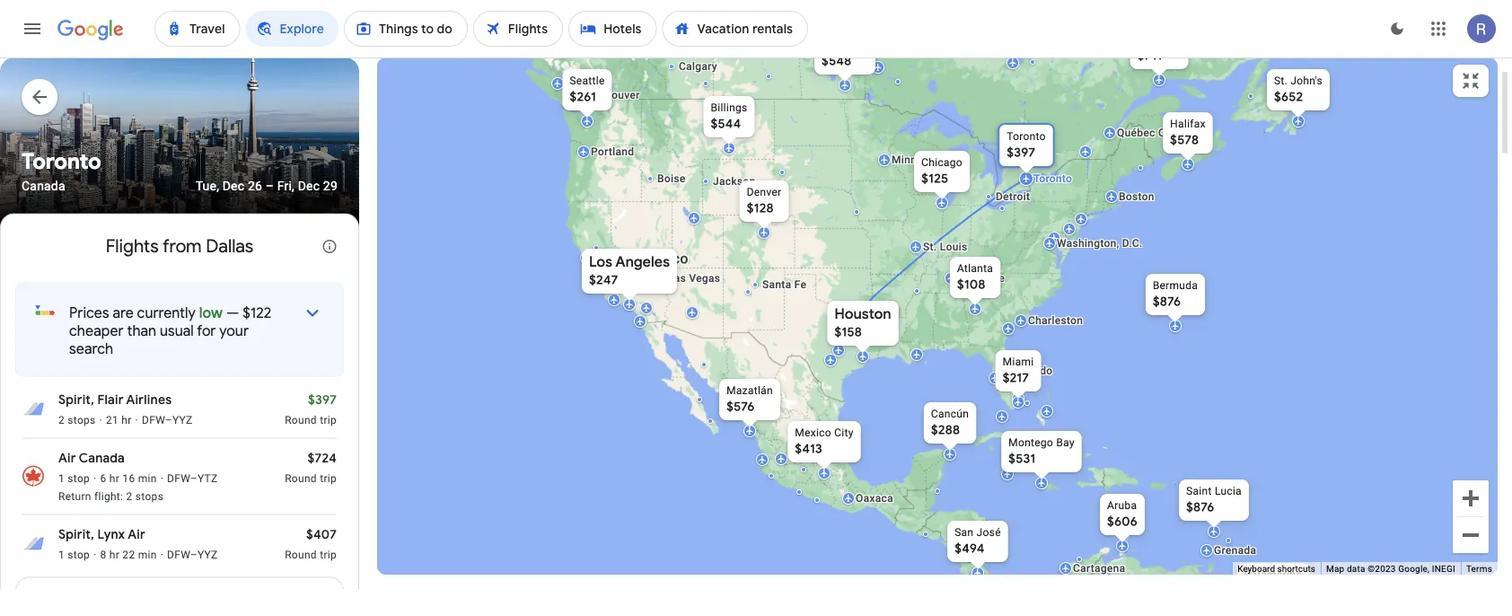 Task type: vqa. For each thing, say whether or not it's contained in the screenshot.
622 US dollars text field in the top of the page
no



Task type: describe. For each thing, give the bounding box(es) containing it.
tue,
[[196, 179, 219, 194]]

1 for 6 hr 16 min
[[58, 472, 65, 485]]

544 US dollars text field
[[711, 116, 741, 132]]

0 vertical spatial 2
[[58, 414, 65, 426]]

$531
[[1009, 451, 1036, 467]]

$876 inside saint lucia $876
[[1187, 499, 1215, 516]]

los angeles $247
[[589, 253, 670, 288]]

city for québec city
[[1159, 127, 1178, 139]]

usd button
[[241, 553, 315, 582]]

21
[[106, 414, 119, 426]]

876 US dollars text field
[[1187, 499, 1215, 516]]

stop for 8
[[68, 548, 90, 561]]

531 US dollars text field
[[1009, 451, 1036, 467]]

washington,
[[1057, 237, 1120, 250]]

map
[[1327, 564, 1345, 575]]

st. for st. john's $652
[[1275, 75, 1288, 87]]

your
[[219, 322, 249, 340]]

main menu image
[[22, 18, 43, 40]]

1 horizontal spatial  image
[[160, 547, 164, 562]]

1 vertical spatial dfw – yyz
[[167, 548, 218, 561]]

26
[[248, 179, 262, 194]]

québec city
[[1117, 127, 1178, 139]]

724 US dollars text field
[[308, 450, 337, 467]]

8
[[100, 548, 106, 561]]

are
[[113, 304, 134, 322]]

spirit, lynx air image
[[22, 533, 44, 555]]

denver $128
[[747, 186, 782, 216]]

578 US dollars text field
[[1171, 132, 1199, 148]]

hr for 8
[[109, 548, 120, 561]]

– right 26
[[266, 179, 274, 194]]

search
[[69, 339, 113, 358]]

$247
[[589, 272, 618, 288]]

las vegas
[[668, 272, 721, 285]]

than
[[127, 322, 156, 340]]

paramaribo button
[[1234, 560, 1314, 589]]

$397 round trip
[[285, 392, 337, 426]]

$397 inside $397 round trip
[[308, 392, 337, 408]]

spirit, flair airlines image
[[22, 398, 44, 420]]

cancún
[[931, 408, 969, 420]]

return flight: 2 stops
[[58, 490, 164, 503]]

2 stops
[[58, 414, 96, 426]]

16
[[122, 472, 135, 485]]

217 US dollars text field
[[1003, 370, 1029, 386]]

$606
[[1108, 514, 1138, 530]]

1 horizontal spatial  image
[[160, 471, 164, 485]]

santa fe
[[763, 278, 807, 291]]

576 US dollars text field
[[727, 399, 755, 415]]

terms
[[1467, 564, 1493, 575]]

atlanta
[[957, 262, 994, 275]]

652 US dollars text field
[[1275, 89, 1304, 105]]

$652
[[1275, 89, 1304, 105]]

québec
[[1117, 127, 1156, 139]]

san for san josé $494
[[955, 526, 974, 539]]

$261
[[570, 89, 596, 105]]

$576
[[727, 399, 755, 415]]

494 US dollars text field
[[955, 541, 985, 557]]

low
[[199, 304, 223, 322]]

—
[[226, 304, 239, 322]]

21 hr
[[106, 414, 132, 426]]

– down 'airlines'
[[165, 414, 172, 426]]

toronto up 397 us dollars text box
[[1007, 130, 1046, 143]]

trip for $407
[[320, 548, 337, 561]]

st. john's $652
[[1275, 75, 1323, 105]]

flair
[[97, 392, 124, 408]]

usual
[[160, 322, 194, 340]]

hr for 21
[[122, 414, 132, 426]]

billings $544
[[711, 102, 748, 132]]

st. for st. louis
[[923, 241, 937, 253]]

– right (united
[[190, 548, 198, 561]]

108 US dollars text field
[[957, 277, 986, 293]]

stop for 6
[[68, 472, 90, 485]]

washington, d.c.
[[1057, 237, 1143, 250]]

29
[[323, 179, 338, 194]]

miami
[[1003, 356, 1034, 368]]

1 stop for 8 hr 22 min
[[58, 548, 90, 561]]

english (united states)
[[79, 560, 212, 576]]

$724 round trip
[[285, 450, 337, 485]]

413 US dollars text field
[[795, 441, 823, 457]]

$544
[[711, 116, 741, 132]]

cancún $288
[[931, 408, 969, 438]]

chicago
[[922, 156, 963, 169]]

boston
[[1119, 190, 1155, 203]]

english (united states) button
[[44, 553, 227, 582]]

toronto $397
[[1007, 130, 1046, 161]]

mexico city $413
[[795, 427, 854, 457]]

toronto down 397 us dollars text box
[[1034, 172, 1073, 185]]

round for $407
[[285, 548, 317, 561]]

bermuda
[[1153, 279, 1198, 292]]

ytz
[[198, 472, 218, 485]]

miami $217
[[1003, 356, 1034, 386]]

more details image
[[291, 291, 334, 335]]

1 vertical spatial stops
[[136, 490, 164, 503]]

grenada
[[1214, 544, 1257, 557]]

vancouver
[[587, 89, 640, 102]]

$494
[[955, 541, 985, 557]]

711 US dollars text field
[[1138, 48, 1163, 64]]

125 US dollars text field
[[922, 171, 949, 187]]

$578
[[1171, 132, 1199, 148]]

876 US dollars text field
[[1153, 294, 1181, 310]]

1 dec from the left
[[223, 179, 245, 194]]

spirit, flair airlines
[[58, 392, 172, 408]]

map data ©2023 google, inegi
[[1327, 564, 1456, 575]]

john's
[[1291, 75, 1323, 87]]

keyboard
[[1238, 564, 1276, 575]]

$413
[[795, 441, 823, 457]]

keyboard shortcuts button
[[1238, 563, 1316, 575]]

min for 6 hr 16 min
[[138, 472, 157, 485]]

shortcuts
[[1278, 564, 1316, 575]]

loading results progress bar
[[0, 57, 1513, 61]]

1 stop for 6 hr 16 min
[[58, 472, 90, 485]]

$407
[[306, 527, 337, 543]]

hr for 6
[[109, 472, 120, 485]]

247 US dollars text field
[[589, 272, 618, 288]]

billings
[[711, 102, 748, 114]]

francisco
[[624, 250, 689, 267]]

minneapolis
[[892, 154, 954, 166]]

dfw for 8 hr 22 min
[[167, 548, 190, 561]]

nashville
[[958, 272, 1005, 285]]

$876 inside bermuda $876
[[1153, 294, 1181, 310]]



Task type: locate. For each thing, give the bounding box(es) containing it.
about these results image
[[308, 225, 351, 268]]

1 vertical spatial spirit,
[[58, 527, 94, 543]]

round down $397 text box
[[285, 414, 317, 426]]

paramaribo
[[1245, 569, 1303, 581]]

2 trip from the top
[[320, 472, 337, 485]]

change appearance image
[[1376, 7, 1419, 50]]

1 vertical spatial min
[[138, 548, 157, 561]]

0 vertical spatial $876
[[1153, 294, 1181, 310]]

1 stop left 8
[[58, 548, 90, 561]]

$876
[[1153, 294, 1181, 310], [1187, 499, 1215, 516]]

1 vertical spatial 1 stop
[[58, 548, 90, 561]]

min right 16
[[138, 472, 157, 485]]

trip inside $397 round trip
[[320, 414, 337, 426]]

0 vertical spatial $397
[[1007, 145, 1036, 161]]

$876 down bermuda
[[1153, 294, 1181, 310]]

0 horizontal spatial $397
[[308, 392, 337, 408]]

6
[[100, 472, 106, 485]]

dfw – yyz down 'airlines'
[[142, 414, 193, 426]]

hr right 8
[[109, 548, 120, 561]]

hr right 6
[[109, 472, 120, 485]]

0 horizontal spatial st.
[[923, 241, 937, 253]]

2 spirit, from the top
[[58, 527, 94, 543]]

charleston
[[1028, 314, 1083, 327]]

bay
[[1057, 437, 1075, 449]]

montego
[[1009, 437, 1054, 449]]

2 min from the top
[[138, 548, 157, 561]]

— $122 cheaper than usual for your search
[[69, 304, 272, 358]]

0 vertical spatial  image
[[135, 413, 138, 427]]

0 horizontal spatial yyz
[[172, 414, 193, 426]]

for
[[197, 322, 216, 340]]

san inside san josé $494
[[955, 526, 974, 539]]

2 dec from the left
[[298, 179, 320, 194]]

halifax $578
[[1171, 118, 1206, 148]]

8 hr 22 min
[[100, 548, 157, 561]]

548 US dollars text field
[[822, 53, 852, 69]]

$876 down saint
[[1187, 499, 1215, 516]]

louis
[[940, 241, 968, 253]]

atlanta $108
[[957, 262, 994, 293]]

air up 22
[[128, 527, 145, 543]]

trip inside $724 round trip
[[320, 472, 337, 485]]

map region
[[228, 0, 1513, 589]]

tue, dec 26 – fri, dec 29
[[196, 179, 338, 194]]

st. inside "st. john's $652"
[[1275, 75, 1288, 87]]

$397 up "724 us dollars" text field
[[308, 392, 337, 408]]

min right 22
[[138, 548, 157, 561]]

1 vertical spatial san
[[955, 526, 974, 539]]

spirit, for spirit, flair airlines
[[58, 392, 94, 408]]

san for san francisco
[[595, 250, 620, 267]]

terms link
[[1467, 564, 1493, 575]]

portland
[[591, 146, 634, 158]]

 image
[[99, 413, 102, 427], [160, 471, 164, 485]]

1 vertical spatial air
[[128, 527, 145, 543]]

0 vertical spatial canada
[[22, 179, 65, 194]]

2 vertical spatial trip
[[320, 548, 337, 561]]

fri,
[[277, 179, 295, 194]]

air canada
[[58, 450, 125, 467]]

1 round from the top
[[285, 414, 317, 426]]

1 trip from the top
[[320, 414, 337, 426]]

cheaper
[[69, 322, 124, 340]]

san up $247 text box
[[595, 250, 620, 267]]

0 vertical spatial san
[[595, 250, 620, 267]]

0 vertical spatial trip
[[320, 414, 337, 426]]

toronto down navigate back icon
[[22, 148, 101, 175]]

0 vertical spatial air
[[58, 450, 76, 467]]

0 horizontal spatial 2
[[58, 414, 65, 426]]

st. up 652 us dollars text box
[[1275, 75, 1288, 87]]

mazatlán $576
[[727, 384, 773, 415]]

cartagena
[[1073, 562, 1126, 575]]

0 vertical spatial yyz
[[172, 414, 193, 426]]

0 vertical spatial city
[[1159, 127, 1178, 139]]

1 vertical spatial hr
[[109, 472, 120, 485]]

trip down $407 text box
[[320, 548, 337, 561]]

$158
[[835, 324, 862, 340]]

 image left states)
[[160, 547, 164, 562]]

$548 button
[[811, 30, 879, 89]]

stop up return
[[68, 472, 90, 485]]

flights
[[106, 235, 159, 258]]

dfw left ytz
[[167, 472, 190, 485]]

spirit, left the lynx
[[58, 527, 94, 543]]

canada up 6
[[79, 450, 125, 467]]

st.
[[1275, 75, 1288, 87], [923, 241, 937, 253]]

san
[[595, 250, 620, 267], [955, 526, 974, 539]]

1 horizontal spatial 2
[[126, 490, 133, 503]]

air right air canada image
[[58, 450, 76, 467]]

0 horizontal spatial canada
[[22, 179, 65, 194]]

$397 up detroit
[[1007, 145, 1036, 161]]

santa
[[763, 278, 792, 291]]

view smaller map image
[[1461, 70, 1482, 92]]

google,
[[1399, 564, 1430, 575]]

0 vertical spatial spirit,
[[58, 392, 94, 408]]

1 stop up return
[[58, 472, 90, 485]]

1 1 from the top
[[58, 472, 65, 485]]

2 vertical spatial hr
[[109, 548, 120, 561]]

round inside $397 round trip
[[285, 414, 317, 426]]

halifax
[[1171, 118, 1206, 130]]

288 US dollars text field
[[931, 422, 960, 438]]

stop left 8
[[68, 548, 90, 561]]

canada down navigate back icon
[[22, 179, 65, 194]]

round for $724
[[285, 472, 317, 485]]

397 US dollars text field
[[308, 392, 337, 408]]

city
[[1159, 127, 1178, 139], [835, 427, 854, 439]]

san francisco
[[595, 250, 689, 267]]

keyboard shortcuts
[[1238, 564, 1316, 575]]

0 vertical spatial  image
[[99, 413, 102, 427]]

air
[[58, 450, 76, 467], [128, 527, 145, 543]]

$724
[[308, 450, 337, 467]]

0 vertical spatial 1
[[58, 472, 65, 485]]

0 vertical spatial stops
[[68, 414, 96, 426]]

1 vertical spatial st.
[[923, 241, 937, 253]]

round down $407
[[285, 548, 317, 561]]

 image right 21 hr
[[135, 413, 138, 427]]

trip inside the $407 round trip
[[320, 548, 337, 561]]

los
[[589, 253, 613, 271]]

spirit, for spirit, lynx air
[[58, 527, 94, 543]]

navigate back image
[[22, 79, 57, 115]]

oaxaca
[[856, 492, 894, 505]]

128 US dollars text field
[[747, 200, 774, 216]]

1 horizontal spatial stops
[[136, 490, 164, 503]]

city for mexico city $413
[[835, 427, 854, 439]]

round down $724
[[285, 472, 317, 485]]

606 US dollars text field
[[1108, 514, 1138, 530]]

stops down 6 hr 16 min
[[136, 490, 164, 503]]

boise
[[658, 172, 686, 185]]

407 US dollars text field
[[306, 527, 337, 543]]

 image left dfw – ytz
[[160, 471, 164, 485]]

1 min from the top
[[138, 472, 157, 485]]

san up $494 text box
[[955, 526, 974, 539]]

return
[[58, 490, 91, 503]]

trip
[[320, 414, 337, 426], [320, 472, 337, 485], [320, 548, 337, 561]]

dfw – yyz right 22
[[167, 548, 218, 561]]

 image
[[135, 413, 138, 427], [160, 547, 164, 562]]

prices
[[69, 304, 109, 322]]

2 1 from the top
[[58, 548, 65, 561]]

1 vertical spatial $876
[[1187, 499, 1215, 516]]

0 horizontal spatial dec
[[223, 179, 245, 194]]

0 vertical spatial min
[[138, 472, 157, 485]]

0 vertical spatial dfw – yyz
[[142, 414, 193, 426]]

1 vertical spatial stop
[[68, 548, 90, 561]]

1 vertical spatial trip
[[320, 472, 337, 485]]

round inside the $407 round trip
[[285, 548, 317, 561]]

0 horizontal spatial city
[[835, 427, 854, 439]]

2 1 stop from the top
[[58, 548, 90, 561]]

jackson
[[713, 175, 756, 188]]

22
[[122, 548, 135, 561]]

261 US dollars text field
[[570, 89, 596, 105]]

st. left 'louis'
[[923, 241, 937, 253]]

1 vertical spatial 2
[[126, 490, 133, 503]]

airlines
[[126, 392, 172, 408]]

 image left 21
[[99, 413, 102, 427]]

1 for 8 hr 22 min
[[58, 548, 65, 561]]

trip down $397 text box
[[320, 414, 337, 426]]

flight:
[[94, 490, 123, 503]]

yyz up dfw – ytz
[[172, 414, 193, 426]]

0 horizontal spatial  image
[[135, 413, 138, 427]]

dfw
[[142, 414, 165, 426], [167, 472, 190, 485], [167, 548, 190, 561]]

english
[[79, 560, 121, 576]]

0 horizontal spatial $876
[[1153, 294, 1181, 310]]

stops left 21
[[68, 414, 96, 426]]

flights from dallas
[[106, 235, 254, 258]]

1 vertical spatial yyz
[[198, 548, 218, 561]]

$711
[[1138, 48, 1163, 64]]

2 round from the top
[[285, 472, 317, 485]]

dfw down 'airlines'
[[142, 414, 165, 426]]

1 right spirit, lynx air icon
[[58, 548, 65, 561]]

angeles
[[616, 253, 670, 271]]

from
[[163, 235, 202, 258]]

1 horizontal spatial st.
[[1275, 75, 1288, 87]]

1 1 stop from the top
[[58, 472, 90, 485]]

dec left 26
[[223, 179, 245, 194]]

1 horizontal spatial air
[[128, 527, 145, 543]]

fe
[[795, 278, 807, 291]]

1 horizontal spatial san
[[955, 526, 974, 539]]

yyz right (united
[[198, 548, 218, 561]]

2
[[58, 414, 65, 426], [126, 490, 133, 503]]

1 vertical spatial city
[[835, 427, 854, 439]]

– right 16
[[190, 472, 198, 485]]

1
[[58, 472, 65, 485], [58, 548, 65, 561]]

1 up return
[[58, 472, 65, 485]]

0 vertical spatial 1 stop
[[58, 472, 90, 485]]

0 vertical spatial round
[[285, 414, 317, 426]]

lucia
[[1215, 485, 1242, 498]]

round inside $724 round trip
[[285, 472, 317, 485]]

$288
[[931, 422, 960, 438]]

1 vertical spatial $397
[[308, 392, 337, 408]]

dfw for 6 hr 16 min
[[167, 472, 190, 485]]

1 vertical spatial canada
[[79, 450, 125, 467]]

$397 inside the toronto $397
[[1007, 145, 1036, 161]]

mexico
[[795, 427, 832, 439]]

2 vertical spatial round
[[285, 548, 317, 561]]

1 vertical spatial dfw
[[167, 472, 190, 485]]

hr right 21
[[122, 414, 132, 426]]

mazatlán
[[727, 384, 773, 397]]

1 horizontal spatial dec
[[298, 179, 320, 194]]

$407 round trip
[[285, 527, 337, 561]]

$548
[[822, 53, 852, 69]]

3 round from the top
[[285, 548, 317, 561]]

orlando
[[1013, 365, 1053, 377]]

1 horizontal spatial canada
[[79, 450, 125, 467]]

0 vertical spatial st.
[[1275, 75, 1288, 87]]

air canada image
[[22, 466, 44, 487]]

dfw – ytz
[[167, 472, 218, 485]]

1 vertical spatial 1
[[58, 548, 65, 561]]

2 down 16
[[126, 490, 133, 503]]

currently
[[137, 304, 196, 322]]

1 horizontal spatial yyz
[[198, 548, 218, 561]]

3 trip from the top
[[320, 548, 337, 561]]

city inside mexico city $413
[[835, 427, 854, 439]]

inegi
[[1433, 564, 1456, 575]]

1 horizontal spatial $876
[[1187, 499, 1215, 516]]

2 stop from the top
[[68, 548, 90, 561]]

158 US dollars text field
[[835, 324, 862, 340]]

0 horizontal spatial  image
[[99, 413, 102, 427]]

397 US dollars text field
[[1007, 145, 1036, 161]]

dec left "29"
[[298, 179, 320, 194]]

st. louis
[[923, 241, 968, 253]]

$397
[[1007, 145, 1036, 161], [308, 392, 337, 408]]

spirit, up '2 stops'
[[58, 392, 94, 408]]

round for $397
[[285, 414, 317, 426]]

0 horizontal spatial san
[[595, 250, 620, 267]]

1 vertical spatial round
[[285, 472, 317, 485]]

0 vertical spatial hr
[[122, 414, 132, 426]]

0 horizontal spatial air
[[58, 450, 76, 467]]

min for 8 hr 22 min
[[138, 548, 157, 561]]

states)
[[171, 560, 212, 576]]

dfw right 22
[[167, 548, 190, 561]]

1 horizontal spatial city
[[1159, 127, 1178, 139]]

0 horizontal spatial stops
[[68, 414, 96, 426]]

2 vertical spatial dfw
[[167, 548, 190, 561]]

trip for $724
[[320, 472, 337, 485]]

1 spirit, from the top
[[58, 392, 94, 408]]

trip down $724
[[320, 472, 337, 485]]

usd
[[275, 560, 300, 576]]

$108
[[957, 277, 986, 293]]

stops
[[68, 414, 96, 426], [136, 490, 164, 503]]

0 vertical spatial dfw
[[142, 414, 165, 426]]

2 right spirit, flair airlines image
[[58, 414, 65, 426]]

0 vertical spatial stop
[[68, 472, 90, 485]]

$122
[[243, 304, 272, 322]]

1 stop from the top
[[68, 472, 90, 485]]

1 vertical spatial  image
[[160, 471, 164, 485]]

1 vertical spatial  image
[[160, 547, 164, 562]]

trip for $397
[[320, 414, 337, 426]]

1 horizontal spatial $397
[[1007, 145, 1036, 161]]



